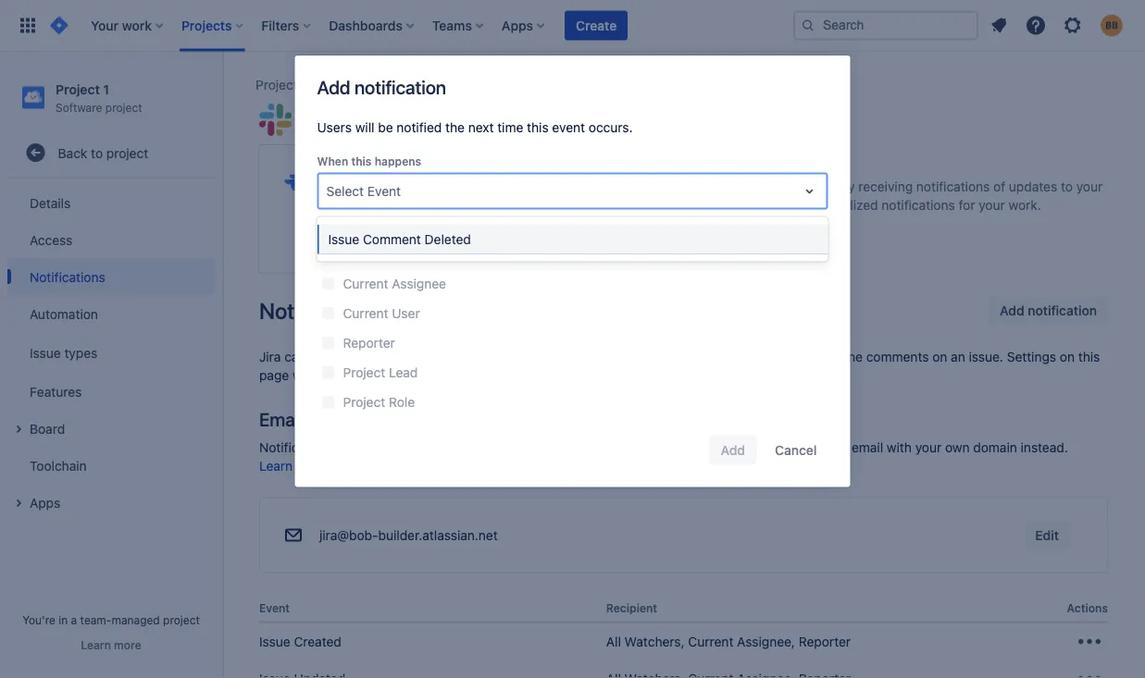 Task type: describe. For each thing, give the bounding box(es) containing it.
about
[[330, 458, 365, 474]]

by inside 'jira can send people or roles an email when events happen on an issue - for example, when someone comments on an issue. settings on this page will be overridden by a user's'
[[402, 368, 416, 383]]

on right happen
[[615, 349, 630, 364]]

or inside stay on top of your work by receiving notifications of updates to your team's projects or personalized notifications for your work.
[[787, 198, 799, 213]]

apps button
[[7, 485, 215, 522]]

add notification button
[[989, 296, 1109, 325]]

roles
[[402, 349, 432, 364]]

1 for project 1
[[373, 77, 379, 93]]

open image
[[799, 180, 821, 202]]

a inside the add notification dialog
[[350, 218, 356, 231]]

1 horizontal spatial emails
[[419, 458, 458, 474]]

own
[[946, 440, 970, 455]]

or inside email notification emails for this project can be sent directly from jira software, or you can use a custom email with your own domain instead. learn more about sending emails from your domain
[[703, 440, 715, 455]]

this inside 'jira can send people or roles an email when events happen on an issue - for example, when someone comments on an issue. settings on this page will be overridden by a user's'
[[1079, 349, 1101, 364]]

jira can send people or roles an email when events happen on an issue - for example, when someone comments on an issue. settings on this page will be overridden by a user's
[[259, 349, 1101, 383]]

3 an from the left
[[951, 349, 966, 364]]

be inside email notification emails for this project can be sent directly from jira software, or you can use a custom email with your own domain instead. learn more about sending emails from your domain
[[490, 440, 505, 455]]

jira issue preview in slack image
[[259, 145, 677, 274]]

When this happens text field
[[327, 182, 330, 201]]

project inside email notification emails for this project can be sent directly from jira software, or you can use a custom email with your own domain instead. learn more about sending emails from your domain
[[419, 440, 461, 455]]

0 vertical spatial domain
[[974, 440, 1018, 455]]

will inside the add notification dialog
[[355, 120, 375, 135]]

1 vertical spatial notification
[[359, 218, 421, 231]]

apps
[[30, 495, 60, 511]]

started
[[717, 224, 761, 239]]

edit button
[[1025, 521, 1071, 551]]

events
[[524, 349, 563, 364]]

notified
[[397, 120, 442, 135]]

you're
[[22, 614, 55, 627]]

create button
[[565, 11, 628, 40]]

watchers
[[362, 246, 418, 262]]

issue
[[652, 349, 683, 364]]

top
[[740, 179, 760, 195]]

when
[[317, 155, 349, 168]]

send
[[319, 218, 347, 231]]

by inside stay on top of your work by receiving notifications of updates to your team's projects or personalized notifications for your work.
[[841, 179, 855, 195]]

select
[[327, 183, 364, 199]]

automation link
[[7, 296, 215, 333]]

page
[[259, 368, 289, 383]]

event inside the add notification dialog
[[368, 183, 401, 199]]

issue.
[[969, 349, 1004, 364]]

lead
[[389, 365, 418, 380]]

2 when from the left
[[773, 349, 805, 364]]

projects link
[[256, 74, 305, 96]]

all for all watchers, current assignee, reporter
[[607, 634, 621, 650]]

0 vertical spatial to
[[91, 145, 103, 161]]

current user
[[343, 306, 420, 321]]

with
[[887, 440, 912, 455]]

project right managed
[[163, 614, 200, 627]]

add notification dialog
[[295, 56, 851, 488]]

toolchain
[[30, 458, 87, 474]]

project for project role
[[343, 395, 386, 410]]

created
[[294, 634, 342, 650]]

people
[[342, 349, 383, 364]]

0 horizontal spatial emails
[[332, 440, 370, 455]]

0 horizontal spatial domain
[[522, 458, 566, 474]]

event
[[552, 120, 586, 135]]

comment
[[363, 232, 421, 247]]

jira inside email notification emails for this project can be sent directly from jira software, or you can use a custom email with your own domain instead. learn more about sending emails from your domain
[[617, 440, 639, 455]]

access
[[30, 232, 73, 248]]

project 1 link
[[327, 74, 379, 96]]

work.
[[1009, 198, 1042, 213]]

send a notification to
[[319, 218, 435, 231]]

details link
[[7, 185, 215, 222]]

your left own
[[916, 440, 942, 455]]

create
[[576, 18, 617, 33]]

your right updates
[[1077, 179, 1103, 195]]

back to project link
[[7, 134, 215, 172]]

get started link
[[691, 222, 761, 241]]

2 of from the left
[[994, 179, 1006, 195]]

board
[[30, 421, 65, 437]]

your down sent
[[492, 458, 519, 474]]

add notification for add notification button
[[1001, 303, 1098, 318]]

learn more about sending emails from your domain button
[[259, 457, 566, 475]]

slack logo image
[[259, 104, 292, 136]]

select event
[[327, 183, 401, 199]]

watchers,
[[625, 634, 685, 650]]

primary element
[[11, 0, 794, 51]]

features
[[30, 384, 82, 400]]

role
[[389, 395, 415, 410]]

example,
[[716, 349, 769, 364]]

issue types link
[[7, 333, 215, 373]]

occurs.
[[589, 120, 633, 135]]

learn more button
[[81, 638, 141, 653]]

add for the add notification dialog
[[317, 76, 351, 98]]

users will be notified the next time this event occurs.
[[317, 120, 633, 135]]

features link
[[7, 373, 215, 411]]

happen
[[567, 349, 612, 364]]

1 an from the left
[[435, 349, 450, 364]]

issue for issue comment deleted
[[328, 232, 360, 247]]

current assignee
[[343, 276, 447, 291]]

software
[[56, 101, 102, 114]]

jira inside 'jira can send people or roles an email when events happen on an issue - for example, when someone comments on an issue. settings on this page will be overridden by a user's'
[[259, 349, 281, 364]]

for inside email notification emails for this project can be sent directly from jira software, or you can use a custom email with your own domain instead. learn more about sending emails from your domain
[[374, 440, 390, 455]]

toolchain link
[[7, 448, 215, 485]]

more inside email notification emails for this project can be sent directly from jira software, or you can use a custom email with your own domain instead. learn more about sending emails from your domain
[[296, 458, 327, 474]]

project up the details link
[[106, 145, 148, 161]]

when this happens
[[317, 155, 422, 168]]

get
[[691, 224, 713, 239]]

email inside 'jira can send people or roles an email when events happen on an issue - for example, when someone comments on an issue. settings on this page will be overridden by a user's'
[[453, 349, 485, 364]]

search image
[[801, 18, 816, 33]]

work
[[809, 179, 837, 195]]

0 vertical spatial notifications
[[30, 269, 105, 285]]

0 vertical spatial notifications
[[917, 179, 991, 195]]

1 horizontal spatial can
[[465, 440, 486, 455]]

cancel
[[775, 443, 817, 458]]

someone
[[808, 349, 863, 364]]

-
[[686, 349, 692, 364]]

builder.atlassian.net
[[378, 528, 498, 543]]

project for project 1
[[327, 77, 369, 93]]

slack
[[307, 107, 359, 133]]

directly
[[538, 440, 582, 455]]

be inside 'jira can send people or roles an email when events happen on an issue - for example, when someone comments on an issue. settings on this page will be overridden by a user's'
[[315, 368, 331, 383]]

sent
[[508, 440, 534, 455]]

managed
[[112, 614, 160, 627]]

email icon image
[[283, 525, 305, 547]]

assignee
[[392, 276, 447, 291]]

project 1
[[327, 77, 379, 93]]

can inside 'jira can send people or roles an email when events happen on an issue - for example, when someone comments on an issue. settings on this page will be overridden by a user's'
[[285, 349, 306, 364]]

issue types
[[30, 345, 98, 361]]

1 vertical spatial reporter
[[799, 634, 851, 650]]

2 vertical spatial current
[[689, 634, 734, 650]]

email
[[259, 409, 303, 431]]

0 horizontal spatial from
[[461, 458, 489, 474]]

recipient
[[607, 602, 658, 615]]



Task type: locate. For each thing, give the bounding box(es) containing it.
1 horizontal spatial be
[[378, 120, 393, 135]]

notification up comment
[[359, 218, 421, 231]]

for inside 'jira can send people or roles an email when events happen on an issue - for example, when someone comments on an issue. settings on this page will be overridden by a user's'
[[695, 349, 712, 364]]

learn more
[[81, 639, 141, 652]]

email left with
[[852, 440, 884, 455]]

actions
[[1068, 602, 1109, 615]]

create banner
[[0, 0, 1146, 52]]

notifications
[[30, 269, 105, 285], [259, 298, 382, 324]]

on
[[721, 179, 736, 195], [615, 349, 630, 364], [933, 349, 948, 364], [1060, 349, 1075, 364]]

jira@bob-builder.atlassian.net
[[320, 528, 498, 543]]

group containing details
[[7, 179, 215, 527]]

more down managed
[[114, 639, 141, 652]]

0 vertical spatial current
[[343, 276, 389, 291]]

when right example,
[[773, 349, 805, 364]]

1 horizontal spatial notifications
[[259, 298, 382, 324]]

this right when
[[351, 155, 372, 168]]

on right comments
[[933, 349, 948, 364]]

this up "learn more about sending emails from your domain" button
[[394, 440, 416, 455]]

add notification
[[317, 76, 446, 98], [1001, 303, 1098, 318]]

add notification inside button
[[1001, 303, 1098, 318]]

cancel button
[[764, 436, 829, 465]]

project for project 1 software project
[[56, 82, 100, 97]]

be down send
[[315, 368, 331, 383]]

0 horizontal spatial can
[[285, 349, 306, 364]]

1 inside project 1 software project
[[103, 82, 109, 97]]

learn inside email notification emails for this project can be sent directly from jira software, or you can use a custom email with your own domain instead. learn more about sending emails from your domain
[[259, 458, 293, 474]]

an up user's
[[435, 349, 450, 364]]

emails
[[332, 440, 370, 455], [419, 458, 458, 474]]

a right use
[[794, 440, 801, 455]]

2 horizontal spatial an
[[951, 349, 966, 364]]

1 vertical spatial more
[[114, 639, 141, 652]]

when
[[488, 349, 520, 364], [773, 349, 805, 364]]

0 vertical spatial from
[[586, 440, 614, 455]]

2 horizontal spatial can
[[744, 440, 765, 455]]

0 vertical spatial issue
[[328, 232, 360, 247]]

0 horizontal spatial or
[[387, 349, 399, 364]]

add
[[317, 76, 351, 98], [1001, 303, 1025, 318]]

1 vertical spatial all
[[607, 634, 621, 650]]

back
[[58, 145, 87, 161]]

issue left the types on the bottom left of the page
[[30, 345, 61, 361]]

can up page
[[285, 349, 306, 364]]

1 vertical spatial from
[[461, 458, 489, 474]]

issue left "created" on the left bottom
[[259, 634, 291, 650]]

notification
[[259, 440, 328, 455]]

will right the users
[[355, 120, 375, 135]]

learn down team-
[[81, 639, 111, 652]]

add for add notification button
[[1001, 303, 1025, 318]]

notification up notified
[[355, 76, 446, 98]]

user
[[392, 306, 420, 321]]

issue comment deleted
[[328, 232, 471, 247]]

2 horizontal spatial be
[[490, 440, 505, 455]]

1 horizontal spatial more
[[296, 458, 327, 474]]

on left top at the right top of page
[[721, 179, 736, 195]]

1 horizontal spatial 1
[[373, 77, 379, 93]]

1 of from the left
[[763, 179, 775, 195]]

team's
[[691, 198, 731, 213]]

users
[[317, 120, 352, 135]]

0 vertical spatial more
[[296, 458, 327, 474]]

0 vertical spatial emails
[[332, 440, 370, 455]]

or inside 'jira can send people or roles an email when events happen on an issue - for example, when someone comments on an issue. settings on this page will be overridden by a user's'
[[387, 349, 399, 364]]

0 horizontal spatial of
[[763, 179, 775, 195]]

current for current user
[[343, 306, 389, 321]]

team-
[[80, 614, 112, 627]]

project for project settings
[[401, 77, 443, 93]]

send
[[310, 349, 339, 364]]

0 horizontal spatial reporter
[[343, 335, 395, 351]]

1 vertical spatial notifications
[[259, 298, 382, 324]]

notification for add notification button
[[1028, 303, 1098, 318]]

1 for project 1 software project
[[103, 82, 109, 97]]

or up the lead at the bottom left
[[387, 349, 399, 364]]

notifications right receiving
[[917, 179, 991, 195]]

current left user
[[343, 306, 389, 321]]

0 vertical spatial be
[[378, 120, 393, 135]]

emails up about
[[332, 440, 370, 455]]

learn down notification
[[259, 458, 293, 474]]

from up builder.atlassian.net
[[461, 458, 489, 474]]

or left you on the bottom right
[[703, 440, 715, 455]]

to inside the add notification dialog
[[424, 218, 435, 231]]

2 vertical spatial be
[[490, 440, 505, 455]]

2 vertical spatial to
[[424, 218, 435, 231]]

1 horizontal spatial email
[[852, 440, 884, 455]]

1 horizontal spatial jira
[[617, 440, 639, 455]]

0 horizontal spatial by
[[402, 368, 416, 383]]

projects
[[734, 198, 783, 213]]

for right -
[[695, 349, 712, 364]]

of left updates
[[994, 179, 1006, 195]]

your
[[779, 179, 805, 195], [1077, 179, 1103, 195], [979, 198, 1006, 213], [916, 440, 942, 455], [492, 458, 519, 474]]

a right in
[[71, 614, 77, 627]]

a inside email notification emails for this project can be sent directly from jira software, or you can use a custom email with your own domain instead. learn more about sending emails from your domain
[[794, 440, 801, 455]]

notification for the add notification dialog
[[355, 76, 446, 98]]

be
[[378, 120, 393, 135], [315, 368, 331, 383], [490, 440, 505, 455]]

1 horizontal spatial when
[[773, 349, 805, 364]]

comments
[[867, 349, 929, 364]]

jira
[[259, 349, 281, 364], [617, 440, 639, 455]]

0 horizontal spatial add
[[317, 76, 351, 98]]

jira up page
[[259, 349, 281, 364]]

0 horizontal spatial event
[[259, 602, 290, 615]]

for up sending
[[374, 440, 390, 455]]

when left events
[[488, 349, 520, 364]]

you're in a team-managed project
[[22, 614, 200, 627]]

1 vertical spatial current
[[343, 306, 389, 321]]

project down 'people'
[[343, 365, 386, 380]]

be left notified
[[378, 120, 393, 135]]

issue down send
[[328, 232, 360, 247]]

0 horizontal spatial all
[[343, 246, 358, 262]]

from right the directly
[[586, 440, 614, 455]]

0 vertical spatial will
[[355, 120, 375, 135]]

0 horizontal spatial when
[[488, 349, 520, 364]]

1 vertical spatial to
[[1062, 179, 1074, 195]]

use
[[769, 440, 790, 455]]

to up deleted
[[424, 218, 435, 231]]

current
[[343, 276, 389, 291], [343, 306, 389, 321], [689, 634, 734, 650]]

1 horizontal spatial reporter
[[799, 634, 851, 650]]

can left use
[[744, 440, 765, 455]]

2 vertical spatial for
[[374, 440, 390, 455]]

2 horizontal spatial or
[[787, 198, 799, 213]]

edit
[[1036, 528, 1060, 543]]

project for project lead
[[343, 365, 386, 380]]

Search field
[[794, 11, 979, 40]]

issue for issue created
[[259, 634, 291, 650]]

automation
[[30, 306, 98, 322]]

software,
[[642, 440, 699, 455]]

all down send
[[343, 246, 358, 262]]

details
[[30, 195, 71, 211]]

1 vertical spatial for
[[695, 349, 712, 364]]

0 vertical spatial add
[[317, 76, 351, 98]]

0 vertical spatial event
[[368, 183, 401, 199]]

by
[[841, 179, 855, 195], [402, 368, 416, 383]]

0 vertical spatial by
[[841, 179, 855, 195]]

a inside 'jira can send people or roles an email when events happen on an issue - for example, when someone comments on an issue. settings on this page will be overridden by a user's'
[[420, 368, 427, 383]]

notification up settings
[[1028, 303, 1098, 318]]

can
[[285, 349, 306, 364], [465, 440, 486, 455], [744, 440, 765, 455]]

reporter up project lead on the left
[[343, 335, 395, 351]]

receiving
[[859, 179, 913, 195]]

all down recipient
[[607, 634, 621, 650]]

jira software image
[[48, 14, 70, 37], [48, 14, 70, 37]]

1 horizontal spatial or
[[703, 440, 715, 455]]

or left open 'image' on the top right of the page
[[787, 198, 799, 213]]

project down overridden
[[343, 395, 386, 410]]

notifications up automation
[[30, 269, 105, 285]]

notifications down receiving
[[882, 198, 956, 213]]

0 horizontal spatial issue
[[30, 345, 61, 361]]

event down happens
[[368, 183, 401, 199]]

next
[[468, 120, 494, 135]]

more inside button
[[114, 639, 141, 652]]

reporter right assignee,
[[799, 634, 851, 650]]

1 vertical spatial be
[[315, 368, 331, 383]]

1 horizontal spatial by
[[841, 179, 855, 195]]

to inside stay on top of your work by receiving notifications of updates to your team's projects or personalized notifications for your work.
[[1062, 179, 1074, 195]]

1 vertical spatial jira
[[617, 440, 639, 455]]

1 vertical spatial add notification
[[1001, 303, 1098, 318]]

1 vertical spatial emails
[[419, 458, 458, 474]]

1 vertical spatial domain
[[522, 458, 566, 474]]

email up user's
[[453, 349, 485, 364]]

this right time
[[527, 120, 549, 135]]

0 vertical spatial add notification
[[317, 76, 446, 98]]

for inside stay on top of your work by receiving notifications of updates to your team's projects or personalized notifications for your work.
[[959, 198, 976, 213]]

be left sent
[[490, 440, 505, 455]]

2 vertical spatial issue
[[259, 634, 291, 650]]

0 horizontal spatial notifications
[[30, 269, 105, 285]]

0 horizontal spatial more
[[114, 639, 141, 652]]

be inside the add notification dialog
[[378, 120, 393, 135]]

project inside project 1 software project
[[105, 101, 142, 114]]

sending
[[368, 458, 416, 474]]

2 horizontal spatial for
[[959, 198, 976, 213]]

0 vertical spatial jira
[[259, 349, 281, 364]]

your left work.
[[979, 198, 1006, 213]]

to
[[91, 145, 103, 161], [1062, 179, 1074, 195], [424, 218, 435, 231]]

a right send
[[350, 218, 356, 231]]

all
[[343, 246, 358, 262], [607, 634, 621, 650]]

back to project
[[58, 145, 148, 161]]

1 horizontal spatial will
[[355, 120, 375, 135]]

project up notified
[[401, 77, 443, 93]]

email notification emails for this project can be sent directly from jira software, or you can use a custom email with your own domain instead. learn more about sending emails from your domain
[[259, 409, 1069, 474]]

or
[[787, 198, 799, 213], [387, 349, 399, 364], [703, 440, 715, 455]]

current left assignee,
[[689, 634, 734, 650]]

add notification for the add notification dialog
[[317, 76, 446, 98]]

1 horizontal spatial for
[[695, 349, 712, 364]]

add notification inside dialog
[[317, 76, 446, 98]]

project up software
[[56, 82, 100, 97]]

0 vertical spatial email
[[453, 349, 485, 364]]

project settings
[[401, 77, 495, 93]]

event up issue created
[[259, 602, 290, 615]]

1 vertical spatial notifications
[[882, 198, 956, 213]]

assignee,
[[737, 634, 796, 650]]

group
[[7, 179, 215, 527]]

domain right own
[[974, 440, 1018, 455]]

1 vertical spatial event
[[259, 602, 290, 615]]

1 horizontal spatial domain
[[974, 440, 1018, 455]]

1 horizontal spatial issue
[[259, 634, 291, 650]]

issue
[[328, 232, 360, 247], [30, 345, 61, 361], [259, 634, 291, 650]]

0 vertical spatial or
[[787, 198, 799, 213]]

custom
[[804, 440, 849, 455]]

1 vertical spatial or
[[387, 349, 399, 364]]

an left issue.
[[951, 349, 966, 364]]

0 horizontal spatial be
[[315, 368, 331, 383]]

will right page
[[293, 368, 312, 383]]

1 horizontal spatial all
[[607, 634, 621, 650]]

1 vertical spatial email
[[852, 440, 884, 455]]

get started
[[691, 224, 761, 239]]

to right updates
[[1062, 179, 1074, 195]]

notification inside button
[[1028, 303, 1098, 318]]

of right top at the right top of page
[[763, 179, 775, 195]]

by down the roles
[[402, 368, 416, 383]]

project right software
[[105, 101, 142, 114]]

a down the roles
[[420, 368, 427, 383]]

add inside button
[[1001, 303, 1025, 318]]

1 vertical spatial will
[[293, 368, 312, 383]]

1 horizontal spatial an
[[634, 349, 648, 364]]

to right back
[[91, 145, 103, 161]]

project
[[105, 101, 142, 114], [106, 145, 148, 161], [419, 440, 461, 455], [163, 614, 200, 627]]

project up "learn more about sending emails from your domain" button
[[419, 440, 461, 455]]

1 horizontal spatial add notification
[[1001, 303, 1098, 318]]

learn inside button
[[81, 639, 111, 652]]

settings
[[447, 77, 495, 93]]

project 1 software project
[[56, 82, 142, 114]]

will inside 'jira can send people or roles an email when events happen on an issue - for example, when someone comments on an issue. settings on this page will be overridden by a user's'
[[293, 368, 312, 383]]

emails right sending
[[419, 458, 458, 474]]

1 vertical spatial by
[[402, 368, 416, 383]]

project inside project 1 software project
[[56, 82, 100, 97]]

all watchers
[[343, 246, 418, 262]]

0 vertical spatial for
[[959, 198, 976, 213]]

current for current assignee
[[343, 276, 389, 291]]

1 horizontal spatial event
[[368, 183, 401, 199]]

your left work
[[779, 179, 805, 195]]

0 vertical spatial notification
[[355, 76, 446, 98]]

all watchers, current assignee, reporter
[[607, 634, 851, 650]]

in
[[59, 614, 68, 627]]

2 vertical spatial or
[[703, 440, 715, 455]]

for left work.
[[959, 198, 976, 213]]

for
[[959, 198, 976, 213], [695, 349, 712, 364], [374, 440, 390, 455]]

current down 'all watchers'
[[343, 276, 389, 291]]

all inside the add notification dialog
[[343, 246, 358, 262]]

add up settings
[[1001, 303, 1025, 318]]

1 horizontal spatial learn
[[259, 458, 293, 474]]

user's
[[430, 368, 467, 383]]

2 horizontal spatial issue
[[328, 232, 360, 247]]

2 vertical spatial notification
[[1028, 303, 1098, 318]]

notifications
[[917, 179, 991, 195], [882, 198, 956, 213]]

0 horizontal spatial jira
[[259, 349, 281, 364]]

1 horizontal spatial of
[[994, 179, 1006, 195]]

from
[[586, 440, 614, 455], [461, 458, 489, 474]]

1 when from the left
[[488, 349, 520, 364]]

board button
[[7, 411, 215, 448]]

all for all watchers
[[343, 246, 358, 262]]

email inside email notification emails for this project can be sent directly from jira software, or you can use a custom email with your own domain instead. learn more about sending emails from your domain
[[852, 440, 884, 455]]

1 vertical spatial learn
[[81, 639, 111, 652]]

jira@bob-
[[320, 528, 378, 543]]

by up personalized
[[841, 179, 855, 195]]

0 horizontal spatial add notification
[[317, 76, 446, 98]]

project settings link
[[401, 74, 495, 96]]

2 an from the left
[[634, 349, 648, 364]]

an left issue
[[634, 349, 648, 364]]

add notification up notified
[[317, 76, 446, 98]]

this inside email notification emails for this project can be sent directly from jira software, or you can use a custom email with your own domain instead. learn more about sending emails from your domain
[[394, 440, 416, 455]]

domain down the directly
[[522, 458, 566, 474]]

reporter inside the add notification dialog
[[343, 335, 395, 351]]

more down notification
[[296, 458, 327, 474]]

access link
[[7, 222, 215, 259]]

1 horizontal spatial from
[[586, 440, 614, 455]]

0 horizontal spatial an
[[435, 349, 450, 364]]

add up slack
[[317, 76, 351, 98]]

instead.
[[1021, 440, 1069, 455]]

on inside stay on top of your work by receiving notifications of updates to your team's projects or personalized notifications for your work.
[[721, 179, 736, 195]]

this right settings
[[1079, 349, 1101, 364]]

happens
[[375, 155, 422, 168]]

notifications up send
[[259, 298, 382, 324]]

the
[[446, 120, 465, 135]]

1 vertical spatial issue
[[30, 345, 61, 361]]

personalized
[[802, 198, 879, 213]]

add notification up settings
[[1001, 303, 1098, 318]]

more
[[296, 458, 327, 474], [114, 639, 141, 652]]

0 vertical spatial all
[[343, 246, 358, 262]]

time
[[498, 120, 524, 135]]

add inside dialog
[[317, 76, 351, 98]]

0 horizontal spatial email
[[453, 349, 485, 364]]

0 horizontal spatial learn
[[81, 639, 111, 652]]

0 horizontal spatial 1
[[103, 82, 109, 97]]

issue for issue types
[[30, 345, 61, 361]]

can left sent
[[465, 440, 486, 455]]

jira left software,
[[617, 440, 639, 455]]

on right settings
[[1060, 349, 1075, 364]]

1 horizontal spatial add
[[1001, 303, 1025, 318]]

project up slack
[[327, 77, 369, 93]]



Task type: vqa. For each thing, say whether or not it's contained in the screenshot.
the 'Add notification' BUTTON notification
yes



